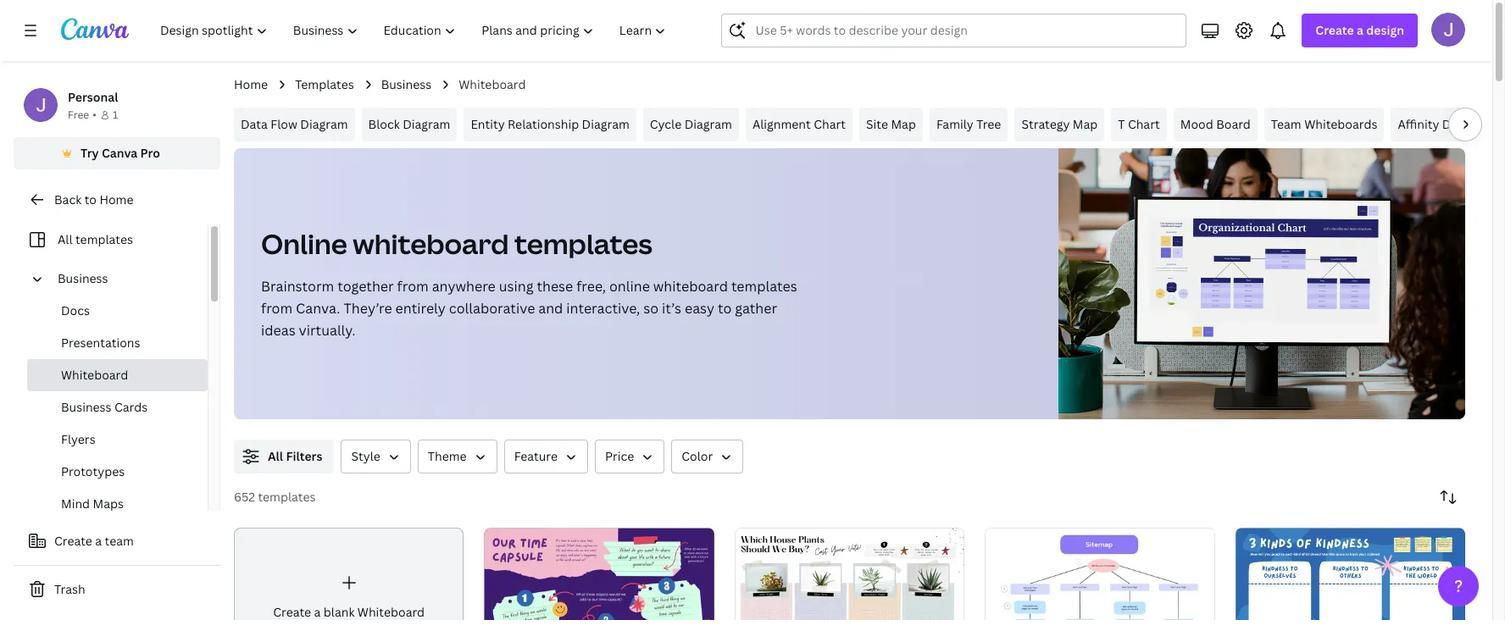 Task type: describe. For each thing, give the bounding box(es) containing it.
chart for t chart
[[1128, 116, 1160, 132]]

ideas
[[261, 321, 296, 340]]

652 templates
[[234, 489, 316, 505]]

family tree link
[[930, 108, 1008, 142]]

cycle diagram
[[650, 116, 732, 132]]

price
[[605, 448, 634, 465]]

family
[[937, 116, 974, 132]]

style button
[[341, 440, 411, 474]]

back to home
[[54, 192, 134, 208]]

0 vertical spatial from
[[397, 277, 429, 296]]

flow
[[271, 116, 297, 132]]

feature
[[514, 448, 558, 465]]

together
[[338, 277, 394, 296]]

create for create a design
[[1316, 22, 1354, 38]]

online
[[261, 225, 347, 262]]

entirely
[[396, 299, 446, 318]]

all filters button
[[234, 440, 334, 474]]

voting board whiteboard in papercraft style image
[[735, 528, 965, 620]]

map for strategy map
[[1073, 116, 1098, 132]]

using
[[499, 277, 534, 296]]

jacob simon image
[[1432, 13, 1466, 47]]

alignment chart
[[753, 116, 846, 132]]

easy
[[685, 299, 715, 318]]

block diagram
[[368, 116, 450, 132]]

all for all filters
[[268, 448, 283, 465]]

1 vertical spatial whiteboard
[[61, 367, 128, 383]]

alignment
[[753, 116, 811, 132]]

online
[[609, 277, 650, 296]]

entity relationship diagram
[[471, 116, 630, 132]]

all templates link
[[24, 224, 198, 256]]

2 vertical spatial business
[[61, 399, 112, 415]]

feature button
[[504, 440, 588, 474]]

entity
[[471, 116, 505, 132]]

chart for alignment chart
[[814, 116, 846, 132]]

cards
[[114, 399, 148, 415]]

whiteboard inside brainstorm together from anywhere using these free, online whiteboard templates from canva. they're entirely collaborative and interactive, so it's easy to gather ideas virtually.
[[653, 277, 728, 296]]

try canva pro
[[81, 145, 160, 161]]

create a team
[[54, 533, 134, 549]]

they're
[[344, 299, 392, 318]]

1 vertical spatial business link
[[51, 263, 198, 295]]

collaborative
[[449, 299, 535, 318]]

design
[[1367, 22, 1405, 38]]

prototypes link
[[27, 456, 208, 488]]

online whiteboard templates
[[261, 225, 653, 262]]

templates up free,
[[515, 225, 653, 262]]

templates link
[[295, 75, 354, 94]]

free •
[[68, 108, 97, 122]]

interactive,
[[566, 299, 640, 318]]

diagram for block diagram
[[403, 116, 450, 132]]

mind maps
[[61, 496, 124, 512]]

t chart link
[[1112, 108, 1167, 142]]

strategy
[[1022, 116, 1070, 132]]

a for design
[[1357, 22, 1364, 38]]

mood
[[1181, 116, 1214, 132]]

business cards
[[61, 399, 148, 415]]

family tree
[[937, 116, 1001, 132]]

filters
[[286, 448, 322, 465]]

so
[[644, 299, 659, 318]]

try
[[81, 145, 99, 161]]

data flow diagram link
[[234, 108, 355, 142]]

whiteboards
[[1305, 116, 1378, 132]]

1 vertical spatial from
[[261, 299, 293, 318]]

0 vertical spatial whiteboard
[[353, 225, 509, 262]]

board
[[1216, 116, 1251, 132]]

0 vertical spatial business link
[[381, 75, 432, 94]]

brainstorm
[[261, 277, 334, 296]]

try canva pro button
[[14, 137, 220, 170]]

t
[[1118, 116, 1125, 132]]

mood board
[[1181, 116, 1251, 132]]

gather
[[735, 299, 777, 318]]

virtually.
[[299, 321, 355, 340]]

1 diagram from the left
[[300, 116, 348, 132]]

affinity
[[1398, 116, 1440, 132]]

site map
[[866, 116, 916, 132]]

create a team button
[[14, 525, 220, 559]]

these
[[537, 277, 573, 296]]

templates down back to home
[[75, 231, 133, 248]]

entity relationship diagram link
[[464, 108, 636, 142]]

block
[[368, 116, 400, 132]]

templates inside brainstorm together from anywhere using these free, online whiteboard templates from canva. they're entirely collaborative and interactive, so it's easy to gather ideas virtually.
[[731, 277, 797, 296]]

free
[[68, 108, 89, 122]]

back
[[54, 192, 82, 208]]



Task type: vqa. For each thing, say whether or not it's contained in the screenshot.
to within Brainstorm together from anywhere using these free, online whiteboard templates from Canva. They're entirely collaborative and interactive, so it's easy to gather ideas virtually.
yes



Task type: locate. For each thing, give the bounding box(es) containing it.
0 vertical spatial create
[[1316, 22, 1354, 38]]

1 map from the left
[[891, 116, 916, 132]]

a inside button
[[95, 533, 102, 549]]

to inside brainstorm together from anywhere using these free, online whiteboard templates from canva. they're entirely collaborative and interactive, so it's easy to gather ideas virtually.
[[718, 299, 732, 318]]

anywhere
[[432, 277, 496, 296]]

all
[[58, 231, 72, 248], [268, 448, 283, 465]]

from up entirely
[[397, 277, 429, 296]]

alignment chart link
[[746, 108, 853, 142]]

business up flyers
[[61, 399, 112, 415]]

diagram
[[300, 116, 348, 132], [403, 116, 450, 132], [582, 116, 630, 132], [685, 116, 732, 132], [1443, 116, 1490, 132]]

color
[[682, 448, 713, 465]]

all down the back
[[58, 231, 72, 248]]

home inside back to home "link"
[[99, 192, 134, 208]]

whiteboard up easy
[[653, 277, 728, 296]]

1 horizontal spatial all
[[268, 448, 283, 465]]

0 horizontal spatial home
[[99, 192, 134, 208]]

team whiteboards link
[[1265, 108, 1385, 142]]

flyers
[[61, 431, 96, 448]]

free,
[[577, 277, 606, 296]]

whiteboard down presentations
[[61, 367, 128, 383]]

tree
[[977, 116, 1001, 132]]

0 vertical spatial whiteboard
[[459, 76, 526, 92]]

map right site
[[891, 116, 916, 132]]

0 horizontal spatial create
[[54, 533, 92, 549]]

home up all templates link
[[99, 192, 134, 208]]

templates
[[295, 76, 354, 92]]

brainstorm together from anywhere using these free, online whiteboard templates from canva. they're entirely collaborative and interactive, so it's easy to gather ideas virtually.
[[261, 277, 797, 340]]

business link
[[381, 75, 432, 94], [51, 263, 198, 295]]

and
[[538, 299, 563, 318]]

team
[[1271, 116, 1302, 132]]

diagram left cycle
[[582, 116, 630, 132]]

0 vertical spatial business
[[381, 76, 432, 92]]

templates down all filters button
[[258, 489, 316, 505]]

Search search field
[[756, 14, 1176, 47]]

templates
[[515, 225, 653, 262], [75, 231, 133, 248], [731, 277, 797, 296], [258, 489, 316, 505]]

personal
[[68, 89, 118, 105]]

business for the bottom business link
[[58, 270, 108, 287]]

0 vertical spatial home
[[234, 76, 268, 92]]

4 diagram from the left
[[685, 116, 732, 132]]

pro
[[140, 145, 160, 161]]

0 horizontal spatial map
[[891, 116, 916, 132]]

1 horizontal spatial from
[[397, 277, 429, 296]]

None search field
[[722, 14, 1187, 47]]

t chart
[[1118, 116, 1160, 132]]

relationship
[[508, 116, 579, 132]]

back to home link
[[14, 183, 220, 217]]

affinity diagram link
[[1391, 108, 1497, 142]]

1 vertical spatial business
[[58, 270, 108, 287]]

0 vertical spatial all
[[58, 231, 72, 248]]

0 horizontal spatial all
[[58, 231, 72, 248]]

business link up block diagram
[[381, 75, 432, 94]]

it's
[[662, 299, 682, 318]]

0 horizontal spatial business link
[[51, 263, 198, 295]]

strategy map link
[[1015, 108, 1105, 142]]

all left filters
[[268, 448, 283, 465]]

map left t
[[1073, 116, 1098, 132]]

1 horizontal spatial a
[[1357, 22, 1364, 38]]

1 vertical spatial all
[[268, 448, 283, 465]]

whiteboard up anywhere
[[353, 225, 509, 262]]

2 map from the left
[[1073, 116, 1098, 132]]

0 horizontal spatial from
[[261, 299, 293, 318]]

map
[[891, 116, 916, 132], [1073, 116, 1098, 132]]

maps
[[93, 496, 124, 512]]

1 vertical spatial home
[[99, 192, 134, 208]]

diagram down templates link
[[300, 116, 348, 132]]

diagram for cycle diagram
[[685, 116, 732, 132]]

whiteboard
[[353, 225, 509, 262], [653, 277, 728, 296]]

sitemap whiteboard in green purple basic style image
[[985, 528, 1215, 620]]

1 horizontal spatial to
[[718, 299, 732, 318]]

chart right t
[[1128, 116, 1160, 132]]

Sort by button
[[1432, 481, 1466, 515]]

1 vertical spatial to
[[718, 299, 732, 318]]

chart inside 'link'
[[814, 116, 846, 132]]

affinity diagram
[[1398, 116, 1490, 132]]

create a blank whiteboard element
[[234, 528, 464, 620]]

flyers link
[[27, 424, 208, 456]]

3 diagram from the left
[[582, 116, 630, 132]]

create inside dropdown button
[[1316, 22, 1354, 38]]

0 vertical spatial a
[[1357, 22, 1364, 38]]

top level navigation element
[[149, 14, 681, 47]]

mind maps link
[[27, 488, 208, 520]]

to right the back
[[84, 192, 97, 208]]

to right easy
[[718, 299, 732, 318]]

docs link
[[27, 295, 208, 327]]

site map link
[[860, 108, 923, 142]]

chart left site
[[814, 116, 846, 132]]

0 horizontal spatial chart
[[814, 116, 846, 132]]

presentations link
[[27, 327, 208, 359]]

create
[[1316, 22, 1354, 38], [54, 533, 92, 549]]

home
[[234, 76, 268, 92], [99, 192, 134, 208]]

strategy map
[[1022, 116, 1098, 132]]

diagram right affinity
[[1443, 116, 1490, 132]]

0 horizontal spatial to
[[84, 192, 97, 208]]

kindness chart whiteboard in blue green pink style image
[[1236, 528, 1466, 620]]

to
[[84, 192, 97, 208], [718, 299, 732, 318]]

1 horizontal spatial business link
[[381, 75, 432, 94]]

canva.
[[296, 299, 340, 318]]

data
[[241, 116, 268, 132]]

team
[[105, 533, 134, 549]]

classroom time capsule whiteboard in violet pastel pink mint green style image
[[484, 528, 714, 620]]

a left team
[[95, 533, 102, 549]]

5 diagram from the left
[[1443, 116, 1490, 132]]

1
[[113, 108, 118, 122]]

site
[[866, 116, 888, 132]]

trash
[[54, 581, 85, 598]]

home up data
[[234, 76, 268, 92]]

block diagram link
[[362, 108, 457, 142]]

all templates
[[58, 231, 133, 248]]

1 vertical spatial whiteboard
[[653, 277, 728, 296]]

0 horizontal spatial whiteboard
[[61, 367, 128, 383]]

1 chart from the left
[[814, 116, 846, 132]]

to inside "link"
[[84, 192, 97, 208]]

a for team
[[95, 533, 102, 549]]

0 horizontal spatial a
[[95, 533, 102, 549]]

business for the top business link
[[381, 76, 432, 92]]

business link down all templates link
[[51, 263, 198, 295]]

from
[[397, 277, 429, 296], [261, 299, 293, 318]]

all inside all filters button
[[268, 448, 283, 465]]

all for all templates
[[58, 231, 72, 248]]

diagram right block
[[403, 116, 450, 132]]

theme button
[[418, 440, 497, 474]]

2 chart from the left
[[1128, 116, 1160, 132]]

diagram right cycle
[[685, 116, 732, 132]]

1 horizontal spatial whiteboard
[[653, 277, 728, 296]]

mood board link
[[1174, 108, 1258, 142]]

1 horizontal spatial chart
[[1128, 116, 1160, 132]]

1 horizontal spatial map
[[1073, 116, 1098, 132]]

templates up gather
[[731, 277, 797, 296]]

business cards link
[[27, 392, 208, 424]]

1 horizontal spatial create
[[1316, 22, 1354, 38]]

whiteboard up the entity
[[459, 76, 526, 92]]

map for site map
[[891, 116, 916, 132]]

•
[[93, 108, 97, 122]]

652
[[234, 489, 255, 505]]

docs
[[61, 303, 90, 319]]

all inside all templates link
[[58, 231, 72, 248]]

a
[[1357, 22, 1364, 38], [95, 533, 102, 549]]

1 vertical spatial create
[[54, 533, 92, 549]]

create for create a team
[[54, 533, 92, 549]]

trash link
[[14, 573, 220, 607]]

create a design
[[1316, 22, 1405, 38]]

a left design
[[1357, 22, 1364, 38]]

1 vertical spatial a
[[95, 533, 102, 549]]

presentations
[[61, 335, 140, 351]]

diagram for affinity diagram
[[1443, 116, 1490, 132]]

1 horizontal spatial whiteboard
[[459, 76, 526, 92]]

mind
[[61, 496, 90, 512]]

a inside dropdown button
[[1357, 22, 1364, 38]]

business up docs
[[58, 270, 108, 287]]

business
[[381, 76, 432, 92], [58, 270, 108, 287], [61, 399, 112, 415]]

map inside "link"
[[891, 116, 916, 132]]

color button
[[672, 440, 744, 474]]

0 vertical spatial to
[[84, 192, 97, 208]]

prototypes
[[61, 464, 125, 480]]

0 horizontal spatial whiteboard
[[353, 225, 509, 262]]

canva
[[102, 145, 138, 161]]

business up block diagram
[[381, 76, 432, 92]]

create down mind
[[54, 533, 92, 549]]

data flow diagram
[[241, 116, 348, 132]]

price button
[[595, 440, 665, 474]]

all filters
[[268, 448, 322, 465]]

1 horizontal spatial home
[[234, 76, 268, 92]]

create inside button
[[54, 533, 92, 549]]

from up the ideas
[[261, 299, 293, 318]]

create a design button
[[1302, 14, 1418, 47]]

2 diagram from the left
[[403, 116, 450, 132]]

team whiteboards
[[1271, 116, 1378, 132]]

create left design
[[1316, 22, 1354, 38]]

cycle
[[650, 116, 682, 132]]



